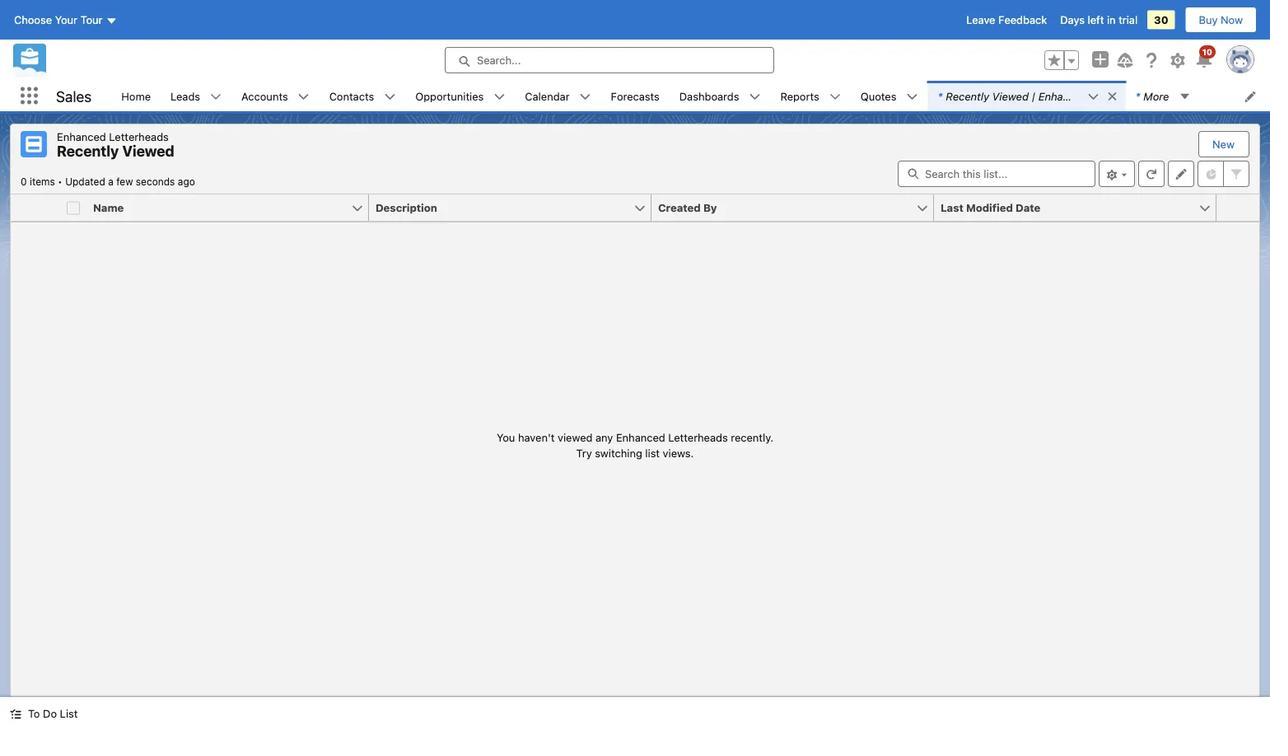 Task type: vqa. For each thing, say whether or not it's contained in the screenshot.
Setup
no



Task type: locate. For each thing, give the bounding box(es) containing it.
text default image
[[1107, 91, 1119, 102], [1180, 91, 1191, 102], [210, 91, 222, 103], [580, 91, 591, 103], [830, 91, 841, 103], [907, 91, 918, 103], [10, 708, 21, 720]]

in
[[1108, 14, 1116, 26]]

seconds
[[136, 176, 175, 187]]

text default image right more in the top of the page
[[1180, 91, 1191, 102]]

text default image left to
[[10, 708, 21, 720]]

1 text default image from the left
[[298, 91, 310, 103]]

to do list button
[[0, 697, 88, 730]]

items
[[30, 176, 55, 187]]

text default image for dashboards
[[750, 91, 761, 103]]

1 horizontal spatial letterheads
[[669, 431, 728, 443]]

quotes link
[[851, 81, 907, 111]]

3 text default image from the left
[[494, 91, 505, 103]]

name button
[[87, 194, 351, 221]]

recently left |
[[946, 90, 990, 102]]

enhanced inside you haven't viewed any enhanced letterheads recently. try switching list views.
[[616, 431, 666, 443]]

status
[[497, 429, 774, 462]]

search...
[[477, 54, 521, 66]]

feedback
[[999, 14, 1048, 26]]

text default image inside calendar list item
[[580, 91, 591, 103]]

1 horizontal spatial *
[[1136, 90, 1141, 102]]

1 horizontal spatial viewed
[[993, 90, 1029, 102]]

1 vertical spatial enhanced
[[57, 130, 106, 143]]

0 vertical spatial letterheads
[[1091, 90, 1151, 102]]

0 items • updated a few seconds ago
[[21, 176, 195, 187]]

leave feedback link
[[967, 14, 1048, 26]]

created by
[[658, 202, 717, 214]]

enhanced down sales
[[57, 130, 106, 143]]

reports list item
[[771, 81, 851, 111]]

leads list item
[[161, 81, 232, 111]]

recently inside the 'enhanced letterheads recently viewed'
[[57, 142, 119, 160]]

2 text default image from the left
[[384, 91, 396, 103]]

status containing you haven't viewed any enhanced letterheads recently.
[[497, 429, 774, 462]]

buy now
[[1200, 14, 1244, 26]]

letterheads down home
[[109, 130, 169, 143]]

1 horizontal spatial enhanced
[[616, 431, 666, 443]]

text default image inside 'list item'
[[1107, 91, 1119, 102]]

0
[[21, 176, 27, 187]]

enhanced letterheads recently viewed
[[57, 130, 175, 160]]

* more
[[1136, 90, 1170, 102]]

2 * from the left
[[1136, 90, 1141, 102]]

text default image inside 'dashboards' list item
[[750, 91, 761, 103]]

Search Recently Viewed list view. search field
[[898, 161, 1096, 187]]

viewed left |
[[993, 90, 1029, 102]]

haven't
[[518, 431, 555, 443]]

try
[[577, 447, 592, 459]]

5 text default image from the left
[[1088, 91, 1100, 103]]

0 horizontal spatial enhanced
[[57, 130, 106, 143]]

home
[[121, 90, 151, 102]]

enhanced inside 'list item'
[[1039, 90, 1088, 102]]

recently
[[946, 90, 990, 102], [57, 142, 119, 160]]

text default image inside reports list item
[[830, 91, 841, 103]]

text default image right reports
[[830, 91, 841, 103]]

2 vertical spatial letterheads
[[669, 431, 728, 443]]

letterheads down trial at the top of page
[[1091, 90, 1151, 102]]

viewed inside the 'enhanced letterheads recently viewed'
[[122, 142, 175, 160]]

action image
[[1217, 194, 1260, 221]]

leads
[[171, 90, 200, 102]]

buy
[[1200, 14, 1218, 26]]

letterheads inside you haven't viewed any enhanced letterheads recently. try switching list views.
[[669, 431, 728, 443]]

0 horizontal spatial *
[[938, 90, 943, 102]]

leads link
[[161, 81, 210, 111]]

*
[[938, 90, 943, 102], [1136, 90, 1141, 102]]

recently viewed|enhanced letterheads|list view element
[[10, 124, 1261, 697]]

4 text default image from the left
[[750, 91, 761, 103]]

0 horizontal spatial letterheads
[[109, 130, 169, 143]]

more
[[1144, 90, 1170, 102]]

text default image right "quotes"
[[907, 91, 918, 103]]

last modified date button
[[935, 194, 1199, 221]]

2 vertical spatial enhanced
[[616, 431, 666, 443]]

cell
[[60, 194, 87, 222]]

name
[[93, 202, 124, 214]]

list item containing *
[[928, 81, 1151, 111]]

views.
[[663, 447, 694, 459]]

text default image right accounts
[[298, 91, 310, 103]]

text default image inside "accounts" list item
[[298, 91, 310, 103]]

sales
[[56, 87, 92, 105]]

switching
[[595, 447, 643, 459]]

0 vertical spatial viewed
[[993, 90, 1029, 102]]

0 horizontal spatial recently
[[57, 142, 119, 160]]

by
[[704, 202, 717, 214]]

letterheads
[[1091, 90, 1151, 102], [109, 130, 169, 143], [669, 431, 728, 443]]

text default image left reports link
[[750, 91, 761, 103]]

letterheads for you haven't viewed any enhanced letterheads recently. try switching list views.
[[669, 431, 728, 443]]

you
[[497, 431, 515, 443]]

viewed
[[993, 90, 1029, 102], [122, 142, 175, 160]]

•
[[58, 176, 62, 187]]

dashboards link
[[670, 81, 750, 111]]

enhanced right |
[[1039, 90, 1088, 102]]

1 * from the left
[[938, 90, 943, 102]]

enhanced inside the 'enhanced letterheads recently viewed'
[[57, 130, 106, 143]]

text default image right leads
[[210, 91, 222, 103]]

2 horizontal spatial letterheads
[[1091, 90, 1151, 102]]

* for * recently viewed | enhanced letterheads
[[938, 90, 943, 102]]

viewed up seconds
[[122, 142, 175, 160]]

created by element
[[652, 194, 944, 222]]

1 vertical spatial letterheads
[[109, 130, 169, 143]]

letterheads inside the 'enhanced letterheads recently viewed'
[[109, 130, 169, 143]]

* recently viewed | enhanced letterheads
[[938, 90, 1151, 102]]

1 vertical spatial recently
[[57, 142, 119, 160]]

letterheads up views.
[[669, 431, 728, 443]]

text default image down search...
[[494, 91, 505, 103]]

dashboards
[[680, 90, 740, 102]]

enhanced up list
[[616, 431, 666, 443]]

list
[[111, 81, 1271, 111]]

text default image inside "opportunities" list item
[[494, 91, 505, 103]]

0 vertical spatial recently
[[946, 90, 990, 102]]

* right quotes list item
[[938, 90, 943, 102]]

contacts link
[[319, 81, 384, 111]]

status inside the recently viewed|enhanced letterheads|list view 'element'
[[497, 429, 774, 462]]

group
[[1045, 50, 1080, 70]]

description element
[[369, 194, 662, 222]]

2 horizontal spatial enhanced
[[1039, 90, 1088, 102]]

now
[[1221, 14, 1244, 26]]

0 vertical spatial enhanced
[[1039, 90, 1088, 102]]

enhanced for * recently viewed | enhanced letterheads
[[1039, 90, 1088, 102]]

opportunities
[[416, 90, 484, 102]]

list item
[[928, 81, 1151, 111]]

text default image for accounts
[[298, 91, 310, 103]]

new button
[[1200, 132, 1249, 157]]

text default image right contacts
[[384, 91, 396, 103]]

leave feedback
[[967, 14, 1048, 26]]

a
[[108, 176, 114, 187]]

text default image left * more
[[1088, 91, 1100, 103]]

recently.
[[731, 431, 774, 443]]

* left more in the top of the page
[[1136, 90, 1141, 102]]

text default image inside contacts list item
[[384, 91, 396, 103]]

enhanced
[[1039, 90, 1088, 102], [57, 130, 106, 143], [616, 431, 666, 443]]

0 horizontal spatial viewed
[[122, 142, 175, 160]]

any
[[596, 431, 613, 443]]

text default image left * more
[[1107, 91, 1119, 102]]

trial
[[1119, 14, 1138, 26]]

new
[[1213, 138, 1235, 150]]

text default image
[[298, 91, 310, 103], [384, 91, 396, 103], [494, 91, 505, 103], [750, 91, 761, 103], [1088, 91, 1100, 103]]

do
[[43, 708, 57, 720]]

None search field
[[898, 161, 1096, 187]]

1 vertical spatial viewed
[[122, 142, 175, 160]]

enhanced letterheads image
[[21, 131, 47, 157]]

10 button
[[1195, 45, 1216, 70]]

ago
[[178, 176, 195, 187]]

text default image right calendar
[[580, 91, 591, 103]]

recently up updated
[[57, 142, 119, 160]]



Task type: describe. For each thing, give the bounding box(es) containing it.
opportunities link
[[406, 81, 494, 111]]

cell inside the recently viewed|enhanced letterheads|list view 'element'
[[60, 194, 87, 222]]

text default image inside the to do list button
[[10, 708, 21, 720]]

to
[[28, 708, 40, 720]]

text default image for opportunities
[[494, 91, 505, 103]]

30
[[1155, 14, 1169, 26]]

last modified date
[[941, 202, 1041, 214]]

|
[[1032, 90, 1036, 102]]

created
[[658, 202, 701, 214]]

last modified date element
[[935, 194, 1227, 222]]

calendar list item
[[515, 81, 601, 111]]

forecasts link
[[601, 81, 670, 111]]

left
[[1088, 14, 1105, 26]]

calendar link
[[515, 81, 580, 111]]

choose your tour button
[[13, 7, 118, 33]]

viewed inside 'list item'
[[993, 90, 1029, 102]]

calendar
[[525, 90, 570, 102]]

quotes
[[861, 90, 897, 102]]

days
[[1061, 14, 1085, 26]]

text default image inside quotes list item
[[907, 91, 918, 103]]

recently viewed status
[[21, 176, 65, 187]]

text default image inside leads list item
[[210, 91, 222, 103]]

item number element
[[11, 194, 60, 222]]

choose
[[14, 14, 52, 26]]

days left in trial
[[1061, 14, 1138, 26]]

accounts list item
[[232, 81, 319, 111]]

search... button
[[445, 47, 775, 73]]

contacts
[[329, 90, 374, 102]]

tour
[[80, 14, 103, 26]]

leave
[[967, 14, 996, 26]]

reports link
[[771, 81, 830, 111]]

letterheads for * recently viewed | enhanced letterheads
[[1091, 90, 1151, 102]]

1 horizontal spatial recently
[[946, 90, 990, 102]]

updated
[[65, 176, 105, 187]]

few
[[116, 176, 133, 187]]

home link
[[111, 81, 161, 111]]

quotes list item
[[851, 81, 928, 111]]

list containing home
[[111, 81, 1271, 111]]

to do list
[[28, 708, 78, 720]]

opportunities list item
[[406, 81, 515, 111]]

name element
[[87, 194, 379, 222]]

* for * more
[[1136, 90, 1141, 102]]

you haven't viewed any enhanced letterheads recently. try switching list views.
[[497, 431, 774, 459]]

text default image for contacts
[[384, 91, 396, 103]]

enhanced for you haven't viewed any enhanced letterheads recently. try switching list views.
[[616, 431, 666, 443]]

contacts list item
[[319, 81, 406, 111]]

forecasts
[[611, 90, 660, 102]]

choose your tour
[[14, 14, 103, 26]]

dashboards list item
[[670, 81, 771, 111]]

action element
[[1217, 194, 1260, 222]]

buy now button
[[1186, 7, 1258, 33]]

created by button
[[652, 194, 916, 221]]

description
[[376, 202, 437, 214]]

10
[[1203, 47, 1213, 56]]

your
[[55, 14, 77, 26]]

accounts
[[242, 90, 288, 102]]

modified
[[967, 202, 1014, 214]]

text default image inside 'list item'
[[1088, 91, 1100, 103]]

list
[[60, 708, 78, 720]]

viewed
[[558, 431, 593, 443]]

list
[[646, 447, 660, 459]]

item number image
[[11, 194, 60, 221]]

description button
[[369, 194, 634, 221]]

accounts link
[[232, 81, 298, 111]]

date
[[1016, 202, 1041, 214]]

last
[[941, 202, 964, 214]]

reports
[[781, 90, 820, 102]]



